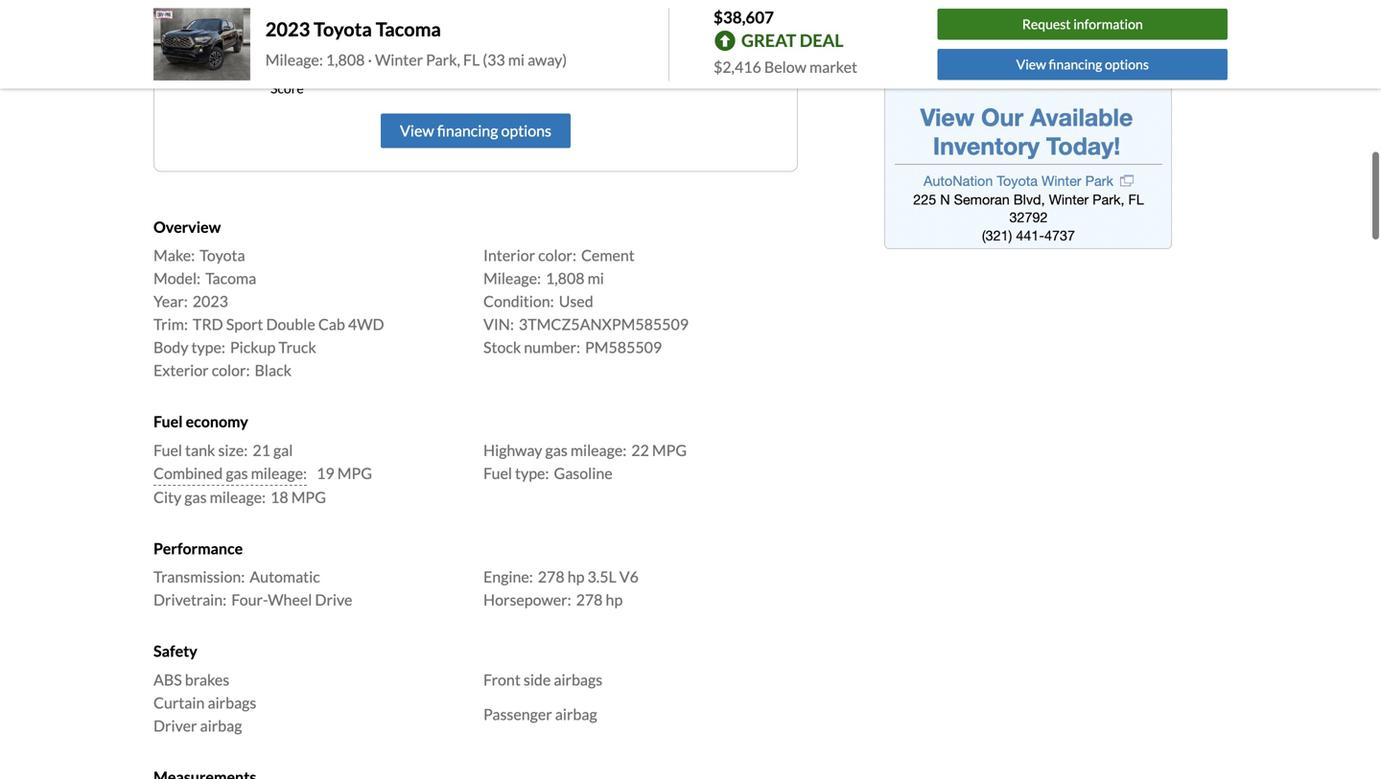 Task type: describe. For each thing, give the bounding box(es) containing it.
highway gas mileage: 22 mpg fuel type: gasoline
[[483, 441, 687, 483]]

0 vertical spatial view financing options button
[[938, 49, 1228, 80]]

1 horizontal spatial hp
[[606, 591, 623, 610]]

winter
[[375, 50, 423, 69]]

truck
[[279, 338, 316, 357]]

cement
[[581, 246, 635, 265]]

size:
[[218, 441, 248, 460]]

1,808 for toyota
[[326, 50, 365, 69]]

0 horizontal spatial view financing options
[[400, 121, 551, 140]]

information
[[1073, 16, 1143, 32]]

engine: 278 hp 3.5l v6 horsepower: 278 hp
[[483, 568, 639, 610]]

airbag inside abs brakes curtain airbags driver airbag
[[200, 717, 242, 735]]

drive
[[315, 591, 352, 610]]

body
[[153, 338, 188, 357]]

tacoma inside make: toyota model: tacoma year: 2023 trim: trd sport double cab 4wd body type: pickup truck exterior color: black
[[205, 269, 256, 288]]

side
[[524, 671, 551, 689]]

interior color: cement mileage: 1,808 mi condition: used vin: 3tmcz5anxpm585509 stock number: pm585509
[[483, 246, 689, 357]]

no
[[213, 60, 230, 76]]

automatic
[[250, 568, 320, 587]]

tacoma inside 2023 toyota tacoma mileage: 1,808 · winter park, fl (33 mi away)
[[376, 18, 441, 41]]

request
[[1022, 16, 1071, 32]]

2023 inside make: toyota model: tacoma year: 2023 trim: trd sport double cab 4wd body type: pickup truck exterior color: black
[[193, 292, 228, 311]]

personalized
[[594, 60, 670, 76]]

personalized real rates
[[594, 60, 734, 76]]

0 vertical spatial view
[[1016, 56, 1046, 72]]

driver
[[153, 717, 197, 735]]

vin:
[[483, 315, 514, 334]]

interior
[[483, 246, 535, 265]]

pm585509
[[585, 338, 662, 357]]

deal
[[800, 30, 844, 51]]

passenger
[[483, 705, 552, 724]]

type: inside highway gas mileage: 22 mpg fuel type: gasoline
[[515, 464, 549, 483]]

only takes minutes
[[418, 60, 533, 76]]

$38,607
[[714, 7, 774, 27]]

rates
[[701, 60, 734, 76]]

condition:
[[483, 292, 554, 311]]

city
[[153, 488, 181, 507]]

mpg inside highway gas mileage: 22 mpg fuel type: gasoline
[[652, 441, 687, 460]]

takes
[[449, 60, 482, 76]]

1 vertical spatial 278
[[576, 591, 603, 610]]

impact
[[233, 60, 274, 76]]

fuel for fuel tank size: 21 gal combined gas mileage: 19 mpg city gas mileage: 18 mpg
[[153, 441, 182, 460]]

gal
[[273, 441, 293, 460]]

on
[[276, 60, 291, 76]]

wheel
[[268, 591, 312, 610]]

1 vertical spatial view financing options button
[[381, 114, 571, 148]]

gas inside highway gas mileage: 22 mpg fuel type: gasoline
[[545, 441, 568, 460]]

gasoline
[[554, 464, 613, 483]]

transmission: automatic drivetrain: four-wheel drive
[[153, 568, 352, 610]]

request information button
[[938, 9, 1228, 40]]

number:
[[524, 338, 580, 357]]

$2,416 below market
[[714, 58, 857, 76]]

trd
[[193, 315, 223, 334]]

0 horizontal spatial financing
[[437, 121, 498, 140]]

transmission:
[[153, 568, 245, 587]]

1 horizontal spatial options
[[1105, 56, 1149, 72]]

1 vertical spatial gas
[[226, 464, 248, 483]]

fuel tank size: 21 gal combined gas mileage: 19 mpg city gas mileage: 18 mpg
[[153, 441, 372, 507]]

airbags inside abs brakes curtain airbags driver airbag
[[208, 694, 256, 712]]

1,808 for color:
[[546, 269, 585, 288]]

model:
[[153, 269, 201, 288]]

type: inside make: toyota model: tacoma year: 2023 trim: trd sport double cab 4wd body type: pickup truck exterior color: black
[[191, 338, 225, 357]]

great deal
[[741, 30, 844, 51]]

brakes
[[185, 671, 229, 689]]

toyota for tacoma
[[314, 18, 372, 41]]

exterior
[[153, 361, 209, 380]]

(33
[[483, 50, 505, 69]]

color: inside interior color: cement mileage: 1,808 mi condition: used vin: 3tmcz5anxpm585509 stock number: pm585509
[[538, 246, 576, 265]]

passenger airbag
[[483, 705, 597, 724]]

your
[[294, 60, 321, 76]]

credit
[[324, 60, 362, 76]]

stock
[[483, 338, 521, 357]]

trim:
[[153, 315, 188, 334]]

fuel inside highway gas mileage: 22 mpg fuel type: gasoline
[[483, 464, 512, 483]]

0 horizontal spatial gas
[[184, 488, 207, 507]]

combined
[[153, 464, 223, 483]]

drivetrain:
[[153, 591, 227, 610]]

18
[[271, 488, 288, 507]]

engine:
[[483, 568, 533, 587]]

0 vertical spatial airbags
[[554, 671, 602, 689]]

2023 inside 2023 toyota tacoma mileage: 1,808 · winter park, fl (33 mi away)
[[265, 18, 310, 41]]



Task type: locate. For each thing, give the bounding box(es) containing it.
0 vertical spatial color:
[[538, 246, 576, 265]]

toyota
[[314, 18, 372, 41], [200, 246, 245, 265]]

view financing options down only takes minutes
[[400, 121, 551, 140]]

mpg right 18
[[291, 488, 326, 507]]

airbags down brakes at the left bottom of page
[[208, 694, 256, 712]]

1 horizontal spatial financing
[[1049, 56, 1102, 72]]

airbags
[[554, 671, 602, 689], [208, 694, 256, 712]]

view financing options button
[[938, 49, 1228, 80], [381, 114, 571, 148]]

double
[[266, 315, 315, 334]]

2 vertical spatial gas
[[184, 488, 207, 507]]

curtain
[[153, 694, 205, 712]]

front
[[483, 671, 521, 689]]

financing down request information button
[[1049, 56, 1102, 72]]

real
[[673, 60, 698, 76]]

0 horizontal spatial 1,808
[[326, 50, 365, 69]]

abs
[[153, 671, 182, 689]]

1 horizontal spatial mi
[[588, 269, 604, 288]]

great
[[741, 30, 796, 51]]

1 horizontal spatial gas
[[226, 464, 248, 483]]

mpg right 19
[[337, 464, 372, 483]]

0 vertical spatial gas
[[545, 441, 568, 460]]

1,808 inside 2023 toyota tacoma mileage: 1,808 · winter park, fl (33 mi away)
[[326, 50, 365, 69]]

color: inside make: toyota model: tacoma year: 2023 trim: trd sport double cab 4wd body type: pickup truck exterior color: black
[[212, 361, 250, 380]]

mi down cement
[[588, 269, 604, 288]]

1 vertical spatial hp
[[606, 591, 623, 610]]

1,808 left the ·
[[326, 50, 365, 69]]

1 vertical spatial financing
[[437, 121, 498, 140]]

2023 toyota tacoma image
[[153, 8, 250, 81]]

1,808
[[326, 50, 365, 69], [546, 269, 585, 288]]

0 horizontal spatial mpg
[[291, 488, 326, 507]]

pickup
[[230, 338, 276, 357]]

minutes
[[485, 60, 533, 76]]

mpg right 22
[[652, 441, 687, 460]]

0 vertical spatial 278
[[538, 568, 565, 587]]

view financing options button down only takes minutes
[[381, 114, 571, 148]]

0 horizontal spatial hp
[[568, 568, 585, 587]]

tacoma up the winter
[[376, 18, 441, 41]]

toyota inside make: toyota model: tacoma year: 2023 trim: trd sport double cab 4wd body type: pickup truck exterior color: black
[[200, 246, 245, 265]]

1 vertical spatial mileage:
[[483, 269, 541, 288]]

0 vertical spatial mileage:
[[571, 441, 627, 460]]

1 horizontal spatial color:
[[538, 246, 576, 265]]

3.5l
[[587, 568, 616, 587]]

$2,416
[[714, 58, 761, 76]]

park,
[[426, 50, 460, 69]]

view down only
[[400, 121, 434, 140]]

1 horizontal spatial toyota
[[314, 18, 372, 41]]

0 horizontal spatial color:
[[212, 361, 250, 380]]

mileage:
[[265, 50, 323, 69], [483, 269, 541, 288]]

mileage: down gal
[[251, 464, 307, 483]]

fuel down highway
[[483, 464, 512, 483]]

0 vertical spatial 2023
[[265, 18, 310, 41]]

4wd
[[348, 315, 384, 334]]

0 horizontal spatial airbags
[[208, 694, 256, 712]]

view down request
[[1016, 56, 1046, 72]]

1 vertical spatial 2023
[[193, 292, 228, 311]]

22
[[631, 441, 649, 460]]

0 horizontal spatial options
[[501, 121, 551, 140]]

year:
[[153, 292, 188, 311]]

278 down 3.5l
[[576, 591, 603, 610]]

2023 up on
[[265, 18, 310, 41]]

mi
[[508, 50, 525, 69], [588, 269, 604, 288]]

below
[[764, 58, 806, 76]]

airbag right driver
[[200, 717, 242, 735]]

mi inside 2023 toyota tacoma mileage: 1,808 · winter park, fl (33 mi away)
[[508, 50, 525, 69]]

make: toyota model: tacoma year: 2023 trim: trd sport double cab 4wd body type: pickup truck exterior color: black
[[153, 246, 384, 380]]

3tmcz5anxpm585509
[[519, 315, 689, 334]]

0 horizontal spatial view
[[400, 121, 434, 140]]

0 horizontal spatial mileage:
[[265, 50, 323, 69]]

1 horizontal spatial mpg
[[337, 464, 372, 483]]

1 vertical spatial fuel
[[153, 441, 182, 460]]

1 vertical spatial type:
[[515, 464, 549, 483]]

tacoma
[[376, 18, 441, 41], [205, 269, 256, 288]]

2 vertical spatial mpg
[[291, 488, 326, 507]]

278 up horsepower: on the left bottom of the page
[[538, 568, 565, 587]]

1 horizontal spatial view
[[1016, 56, 1046, 72]]

0 vertical spatial mpg
[[652, 441, 687, 460]]

0 vertical spatial financing
[[1049, 56, 1102, 72]]

view financing options
[[1016, 56, 1149, 72], [400, 121, 551, 140]]

1 vertical spatial color:
[[212, 361, 250, 380]]

1 vertical spatial 1,808
[[546, 269, 585, 288]]

performance
[[153, 539, 243, 558]]

1 horizontal spatial mileage:
[[483, 269, 541, 288]]

0 horizontal spatial toyota
[[200, 246, 245, 265]]

color: down pickup
[[212, 361, 250, 380]]

1 horizontal spatial 2023
[[265, 18, 310, 41]]

view financing options down request information button
[[1016, 56, 1149, 72]]

airbags right side
[[554, 671, 602, 689]]

four-
[[231, 591, 268, 610]]

mileage: for 2023
[[265, 50, 323, 69]]

black
[[255, 361, 292, 380]]

view financing options button down request information button
[[938, 49, 1228, 80]]

mi inside interior color: cement mileage: 1,808 mi condition: used vin: 3tmcz5anxpm585509 stock number: pm585509
[[588, 269, 604, 288]]

1 vertical spatial tacoma
[[205, 269, 256, 288]]

fuel up combined
[[153, 441, 182, 460]]

0 horizontal spatial mi
[[508, 50, 525, 69]]

fl
[[463, 50, 480, 69]]

0 vertical spatial 1,808
[[326, 50, 365, 69]]

0 vertical spatial mi
[[508, 50, 525, 69]]

1 vertical spatial mileage:
[[251, 464, 307, 483]]

2023 up trd
[[193, 292, 228, 311]]

type: down trd
[[191, 338, 225, 357]]

market
[[809, 58, 857, 76]]

1 horizontal spatial view financing options
[[1016, 56, 1149, 72]]

toyota inside 2023 toyota tacoma mileage: 1,808 · winter park, fl (33 mi away)
[[314, 18, 372, 41]]

gas down size:
[[226, 464, 248, 483]]

1 horizontal spatial view financing options button
[[938, 49, 1228, 80]]

1 vertical spatial toyota
[[200, 246, 245, 265]]

gas up gasoline
[[545, 441, 568, 460]]

mileage: left 18
[[210, 488, 266, 507]]

request information
[[1022, 16, 1143, 32]]

hp left 3.5l
[[568, 568, 585, 587]]

mileage: inside highway gas mileage: 22 mpg fuel type: gasoline
[[571, 441, 627, 460]]

1 horizontal spatial type:
[[515, 464, 549, 483]]

gas down combined
[[184, 488, 207, 507]]

color: right interior
[[538, 246, 576, 265]]

19
[[317, 464, 334, 483]]

0 vertical spatial hp
[[568, 568, 585, 587]]

fuel inside fuel tank size: 21 gal combined gas mileage: 19 mpg city gas mileage: 18 mpg
[[153, 441, 182, 460]]

financing down takes
[[437, 121, 498, 140]]

horsepower:
[[483, 591, 571, 610]]

1 horizontal spatial 1,808
[[546, 269, 585, 288]]

0 vertical spatial view financing options
[[1016, 56, 1149, 72]]

2023
[[265, 18, 310, 41], [193, 292, 228, 311]]

sport
[[226, 315, 263, 334]]

airbag down front side airbags
[[555, 705, 597, 724]]

0 horizontal spatial type:
[[191, 338, 225, 357]]

1 vertical spatial mi
[[588, 269, 604, 288]]

abs brakes curtain airbags driver airbag
[[153, 671, 256, 735]]

view
[[1016, 56, 1046, 72], [400, 121, 434, 140]]

1 horizontal spatial 278
[[576, 591, 603, 610]]

score
[[270, 80, 304, 96]]

278
[[538, 568, 565, 587], [576, 591, 603, 610]]

mi right (33
[[508, 50, 525, 69]]

fuel for fuel economy
[[153, 413, 183, 431]]

2 vertical spatial mileage:
[[210, 488, 266, 507]]

0 vertical spatial type:
[[191, 338, 225, 357]]

1,808 up used
[[546, 269, 585, 288]]

0 horizontal spatial tacoma
[[205, 269, 256, 288]]

0 horizontal spatial 278
[[538, 568, 565, 587]]

options down "minutes"
[[501, 121, 551, 140]]

2 horizontal spatial gas
[[545, 441, 568, 460]]

2 horizontal spatial mpg
[[652, 441, 687, 460]]

used
[[559, 292, 593, 311]]

1 vertical spatial options
[[501, 121, 551, 140]]

1,808 inside interior color: cement mileage: 1,808 mi condition: used vin: 3tmcz5anxpm585509 stock number: pm585509
[[546, 269, 585, 288]]

front side airbags
[[483, 671, 602, 689]]

0 horizontal spatial view financing options button
[[381, 114, 571, 148]]

0 vertical spatial toyota
[[314, 18, 372, 41]]

only
[[418, 60, 447, 76]]

2 vertical spatial fuel
[[483, 464, 512, 483]]

safety
[[153, 642, 197, 661]]

mileage: for interior
[[483, 269, 541, 288]]

mileage: up score
[[265, 50, 323, 69]]

0 horizontal spatial airbag
[[200, 717, 242, 735]]

economy
[[186, 413, 248, 431]]

advertisement region
[[884, 9, 1172, 249]]

hp down 3.5l
[[606, 591, 623, 610]]

tank
[[185, 441, 215, 460]]

toyota for model:
[[200, 246, 245, 265]]

overview
[[153, 218, 221, 236]]

1 vertical spatial airbags
[[208, 694, 256, 712]]

0 vertical spatial options
[[1105, 56, 1149, 72]]

financing
[[1049, 56, 1102, 72], [437, 121, 498, 140]]

0 vertical spatial tacoma
[[376, 18, 441, 41]]

no impact on your credit score
[[213, 60, 362, 96]]

cab
[[318, 315, 345, 334]]

·
[[368, 50, 372, 69]]

0 vertical spatial mileage:
[[265, 50, 323, 69]]

1 horizontal spatial airbags
[[554, 671, 602, 689]]

2023 toyota tacoma mileage: 1,808 · winter park, fl (33 mi away)
[[265, 18, 567, 69]]

1 horizontal spatial tacoma
[[376, 18, 441, 41]]

away)
[[528, 50, 567, 69]]

airbag
[[555, 705, 597, 724], [200, 717, 242, 735]]

21
[[253, 441, 270, 460]]

1 horizontal spatial airbag
[[555, 705, 597, 724]]

mileage: up gasoline
[[571, 441, 627, 460]]

fuel economy
[[153, 413, 248, 431]]

0 horizontal spatial 2023
[[193, 292, 228, 311]]

options
[[1105, 56, 1149, 72], [501, 121, 551, 140]]

1 vertical spatial view financing options
[[400, 121, 551, 140]]

1 vertical spatial mpg
[[337, 464, 372, 483]]

0 vertical spatial fuel
[[153, 413, 183, 431]]

mileage: down interior
[[483, 269, 541, 288]]

1 vertical spatial view
[[400, 121, 434, 140]]

v6
[[619, 568, 639, 587]]

mileage: inside 2023 toyota tacoma mileage: 1,808 · winter park, fl (33 mi away)
[[265, 50, 323, 69]]

toyota down overview
[[200, 246, 245, 265]]

fuel left economy
[[153, 413, 183, 431]]

color:
[[538, 246, 576, 265], [212, 361, 250, 380]]

options down the information
[[1105, 56, 1149, 72]]

make:
[[153, 246, 195, 265]]

toyota up the credit
[[314, 18, 372, 41]]

highway
[[483, 441, 542, 460]]

mileage: inside interior color: cement mileage: 1,808 mi condition: used vin: 3tmcz5anxpm585509 stock number: pm585509
[[483, 269, 541, 288]]

type: down highway
[[515, 464, 549, 483]]

tacoma up sport on the top of page
[[205, 269, 256, 288]]

mileage:
[[571, 441, 627, 460], [251, 464, 307, 483], [210, 488, 266, 507]]



Task type: vqa. For each thing, say whether or not it's contained in the screenshot.


